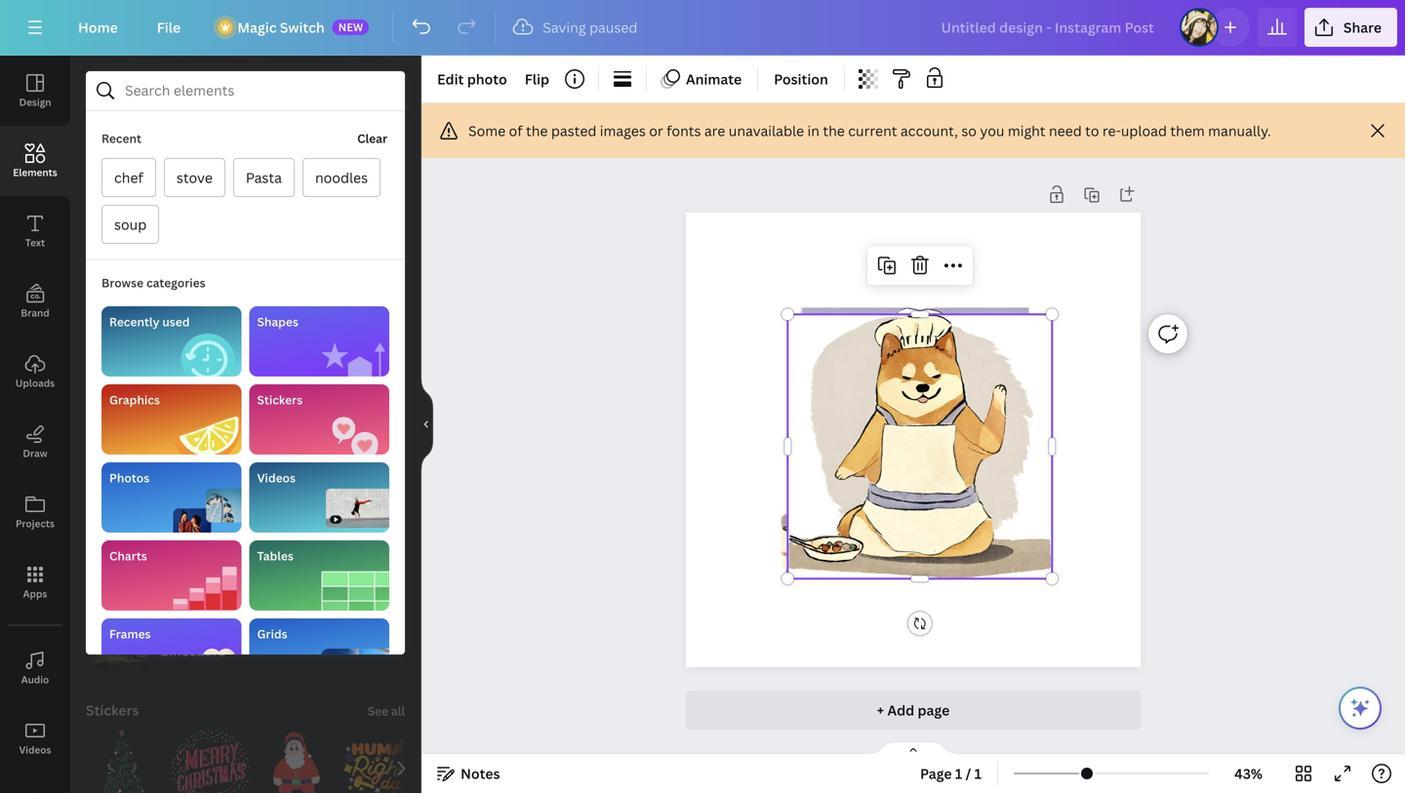 Task type: describe. For each thing, give the bounding box(es) containing it.
list containing chef
[[78, 96, 405, 244]]

photos button
[[101, 463, 242, 533]]

account,
[[901, 122, 958, 140]]

charts
[[109, 548, 147, 564]]

all for stickers
[[391, 703, 405, 719]]

brand button
[[0, 266, 70, 337]]

elements
[[13, 166, 57, 179]]

"a
[[160, 550, 175, 568]]

uploads
[[15, 377, 55, 390]]

some of the pasted images or fonts are unavailable in the current account, so you might need to re-upload them manually.
[[468, 122, 1271, 140]]

recently used button
[[101, 306, 242, 377]]

main menu bar
[[0, 0, 1405, 56]]

noodles
[[315, 168, 368, 187]]

projects button
[[0, 477, 70, 547]]

animate
[[686, 70, 742, 88]]

flowers"
[[160, 571, 215, 590]]

re-
[[1103, 122, 1121, 140]]

generate your own
[[160, 490, 286, 509]]

see all button for stickers
[[366, 691, 407, 730]]

generate
[[160, 490, 221, 509]]

edit photo button
[[429, 63, 515, 95]]

search menu list box
[[78, 96, 405, 767]]

or
[[649, 122, 663, 140]]

share
[[1344, 18, 1382, 37]]

design
[[19, 96, 51, 109]]

chef button
[[101, 158, 156, 197]]

design button
[[0, 56, 70, 126]]

pasted
[[551, 122, 597, 140]]

page 1 / 1
[[920, 765, 982, 783]]

1 1 from the left
[[955, 765, 963, 783]]

ai image generator
[[86, 436, 211, 454]]

file button
[[141, 8, 196, 47]]

page
[[920, 765, 952, 783]]

add
[[888, 701, 915, 720]]

side panel tab list
[[0, 56, 70, 793]]

see all for stickers
[[368, 703, 405, 719]]

+
[[877, 701, 884, 720]]

draw
[[23, 447, 47, 460]]

own
[[258, 490, 286, 509]]

recently used
[[109, 314, 190, 330]]

so
[[962, 122, 977, 140]]

stove
[[177, 168, 213, 187]]

frames
[[109, 626, 151, 642]]

clear button
[[355, 119, 389, 158]]

+ add page button
[[686, 691, 1141, 730]]

see all button for shapes
[[366, 183, 407, 223]]

are
[[704, 122, 725, 140]]

1 vertical spatial videos button
[[0, 704, 70, 774]]

group right spa theme icon
[[344, 332, 422, 410]]

of
[[509, 122, 523, 140]]

castle
[[214, 620, 254, 639]]

new
[[338, 20, 363, 34]]

2 1 from the left
[[975, 765, 982, 783]]

rounded square image
[[148, 223, 203, 277]]

monstera leaf watercolor image
[[344, 332, 422, 410]]

see all for shapes
[[368, 196, 405, 212]]

apps
[[23, 588, 47, 601]]

Search elements search field
[[125, 72, 366, 109]]

notes button
[[429, 758, 508, 790]]

browse categories group
[[101, 306, 389, 767]]

see for stickers
[[368, 703, 388, 719]]

apps button
[[0, 547, 70, 618]]

images
[[600, 122, 646, 140]]

0 horizontal spatial shapes
[[86, 194, 134, 212]]

group up pasta
[[258, 90, 336, 168]]

shapes inside browse categories group
[[257, 314, 298, 330]]

manually.
[[1208, 122, 1271, 140]]

0 vertical spatial shapes button
[[84, 183, 136, 223]]

photo
[[467, 70, 507, 88]]

dinosaurs"
[[160, 642, 232, 660]]

stove button
[[164, 158, 225, 197]]

need
[[1049, 122, 1082, 140]]

recent
[[101, 130, 141, 146]]

in inside "a cute anime cat in a forest with flowers"
[[279, 550, 291, 568]]

chef
[[114, 168, 143, 187]]

elements button
[[0, 126, 70, 196]]

projects
[[16, 517, 55, 530]]

square image
[[86, 223, 141, 277]]

"a cute anime cat in a forest with flowers"
[[160, 550, 378, 590]]

noodles button
[[302, 158, 381, 197]]

to
[[1085, 122, 1099, 140]]

1 horizontal spatial stickers button
[[249, 385, 389, 455]]

your
[[225, 490, 255, 509]]

audio button
[[0, 633, 70, 704]]

0 vertical spatial graphics
[[86, 303, 145, 322]]

home link
[[62, 8, 133, 47]]

pasta button
[[233, 158, 295, 197]]



Task type: vqa. For each thing, say whether or not it's contained in the screenshot.
Projects at the bottom of page
yes



Task type: locate. For each thing, give the bounding box(es) containing it.
2 the from the left
[[823, 122, 845, 140]]

1 vertical spatial in
[[279, 550, 291, 568]]

1 vertical spatial shapes
[[257, 314, 298, 330]]

saving
[[543, 18, 586, 37]]

1 add this line to the canvas image from the left
[[211, 223, 265, 277]]

1 horizontal spatial shapes
[[257, 314, 298, 330]]

notes
[[461, 765, 500, 783]]

1 all from the top
[[391, 196, 405, 212]]

videos inside side panel tab list
[[19, 744, 51, 757]]

see all down grids button
[[368, 703, 405, 719]]

3 all from the top
[[391, 703, 405, 719]]

43%
[[1235, 765, 1263, 783]]

see all for graphics
[[368, 305, 405, 321]]

graphics up "image"
[[109, 392, 160, 408]]

in left a
[[279, 550, 291, 568]]

the right of
[[526, 122, 548, 140]]

audio
[[21, 673, 49, 687]]

1 horizontal spatial add this line to the canvas image
[[273, 223, 328, 277]]

0 vertical spatial videos button
[[249, 463, 389, 533]]

0 horizontal spatial videos
[[19, 744, 51, 757]]

stickers for the rightmost stickers button
[[257, 392, 303, 408]]

0 vertical spatial stickers button
[[249, 385, 389, 455]]

all for graphics
[[391, 305, 405, 321]]

paused
[[589, 18, 638, 37]]

stickers for the bottom stickers button
[[86, 701, 139, 720]]

1 see all button from the top
[[366, 183, 407, 223]]

1 horizontal spatial the
[[823, 122, 845, 140]]

1 vertical spatial graphics
[[109, 392, 160, 408]]

page
[[918, 701, 950, 720]]

1 vertical spatial graphics button
[[101, 385, 242, 455]]

used
[[162, 314, 190, 330]]

soup
[[114, 215, 147, 234]]

the
[[526, 122, 548, 140], [823, 122, 845, 140]]

frames button
[[101, 619, 242, 689]]

see
[[368, 196, 388, 212], [368, 305, 388, 321], [368, 703, 388, 719]]

3 see all button from the top
[[366, 691, 407, 730]]

ai
[[86, 436, 100, 454]]

all for shapes
[[391, 196, 405, 212]]

in right unavailable
[[808, 122, 820, 140]]

magic switch
[[237, 18, 325, 37]]

anime
[[211, 550, 252, 568]]

videos
[[257, 470, 296, 486], [19, 744, 51, 757]]

0 vertical spatial see
[[368, 196, 388, 212]]

stickers right vibrant coral stripes image
[[257, 392, 303, 408]]

1 vertical spatial see all button
[[366, 293, 407, 332]]

recently
[[109, 314, 160, 330]]

white circle shape image
[[336, 223, 390, 277]]

text button
[[0, 196, 70, 266]]

see all
[[368, 196, 405, 212], [368, 305, 405, 321], [368, 703, 405, 719]]

by
[[338, 620, 354, 639]]

videos button down audio in the bottom left of the page
[[0, 704, 70, 774]]

2 vertical spatial see all
[[368, 703, 405, 719]]

0 horizontal spatial add this line to the canvas image
[[211, 223, 265, 277]]

uploads button
[[0, 337, 70, 407]]

1 vertical spatial stickers button
[[84, 691, 141, 730]]

1 horizontal spatial 1
[[975, 765, 982, 783]]

hide image
[[421, 378, 433, 471]]

canva assistant image
[[1349, 697, 1372, 720]]

1 vertical spatial shapes button
[[249, 306, 389, 377]]

generator
[[146, 436, 211, 454]]

stickers inside browse categories group
[[257, 392, 303, 408]]

position button
[[766, 63, 836, 95]]

1 horizontal spatial videos
[[257, 470, 296, 486]]

videos button up forest
[[249, 463, 389, 533]]

1 horizontal spatial shapes button
[[249, 306, 389, 377]]

see for shapes
[[368, 196, 388, 212]]

1 horizontal spatial videos button
[[249, 463, 389, 533]]

clear
[[357, 130, 387, 146]]

home
[[78, 18, 118, 37]]

edit
[[437, 70, 464, 88]]

2 vertical spatial see
[[368, 703, 388, 719]]

brand
[[21, 306, 49, 320]]

+ add page
[[877, 701, 950, 720]]

Design title text field
[[926, 8, 1172, 47]]

see for graphics
[[368, 305, 388, 321]]

0 vertical spatial graphics button
[[84, 293, 147, 332]]

unavailable
[[729, 122, 804, 140]]

0 vertical spatial in
[[808, 122, 820, 140]]

see all up white circle shape image in the top left of the page
[[368, 196, 405, 212]]

videos down audio in the bottom left of the page
[[19, 744, 51, 757]]

group
[[258, 90, 336, 168], [344, 90, 422, 168], [344, 332, 422, 410]]

soup button
[[101, 205, 159, 244]]

see all button down grids button
[[366, 691, 407, 730]]

some
[[468, 122, 506, 140]]

2 add this line to the canvas image from the left
[[273, 223, 328, 277]]

0 vertical spatial see all
[[368, 196, 405, 212]]

saving paused
[[543, 18, 638, 37]]

1 right /
[[975, 765, 982, 783]]

stickers button up own
[[249, 385, 389, 455]]

1 vertical spatial videos
[[19, 744, 51, 757]]

/
[[966, 765, 971, 783]]

grids button
[[249, 619, 389, 689]]

see all button
[[366, 183, 407, 223], [366, 293, 407, 332], [366, 691, 407, 730]]

graphics inside browse categories group
[[109, 392, 160, 408]]

tables button
[[249, 541, 389, 611]]

share button
[[1305, 8, 1398, 47]]

shapes up spa theme icon
[[257, 314, 298, 330]]

see all button down white circle shape image in the top left of the page
[[366, 293, 407, 332]]

show pages image
[[867, 741, 960, 756]]

1 see from the top
[[368, 196, 388, 212]]

2 vertical spatial all
[[391, 703, 405, 719]]

cute
[[178, 550, 208, 568]]

stickers button down frames
[[84, 691, 141, 730]]

see all button for graphics
[[366, 293, 407, 332]]

0 horizontal spatial shapes button
[[84, 183, 136, 223]]

videos up own
[[257, 470, 296, 486]]

cat
[[255, 550, 276, 568]]

with
[[349, 550, 378, 568]]

0 horizontal spatial stickers button
[[84, 691, 141, 730]]

add this line to the canvas image right the rounded square image
[[211, 223, 265, 277]]

upload
[[1121, 122, 1167, 140]]

0 vertical spatial shapes
[[86, 194, 134, 212]]

fonts
[[667, 122, 701, 140]]

43% button
[[1217, 758, 1280, 790]]

1 vertical spatial stickers
[[86, 701, 139, 720]]

0 horizontal spatial 1
[[955, 765, 963, 783]]

1 horizontal spatial stickers
[[257, 392, 303, 408]]

2 vertical spatial see all button
[[366, 691, 407, 730]]

graphics
[[86, 303, 145, 322], [109, 392, 160, 408]]

group up "noodles"
[[344, 90, 422, 168]]

graphics down browse
[[86, 303, 145, 322]]

the left current on the right top of page
[[823, 122, 845, 140]]

animate button
[[655, 63, 750, 95]]

1 see all from the top
[[368, 196, 405, 212]]

tables
[[257, 548, 294, 564]]

3 see all from the top
[[368, 703, 405, 719]]

see all button down clear button
[[366, 183, 407, 223]]

stickers down frames
[[86, 701, 139, 720]]

list
[[78, 96, 405, 244]]

0 vertical spatial see all button
[[366, 183, 407, 223]]

0 horizontal spatial in
[[279, 550, 291, 568]]

edit photo
[[437, 70, 507, 88]]

add this line to the canvas image
[[211, 223, 265, 277], [273, 223, 328, 277]]

see all up monstera leaf watercolor image
[[368, 305, 405, 321]]

add this line to the canvas image left white circle shape image in the top left of the page
[[273, 223, 328, 277]]

videos inside browse categories group
[[257, 470, 296, 486]]

see down grids button
[[368, 703, 388, 719]]

0 horizontal spatial stickers
[[86, 701, 139, 720]]

see down "noodles"
[[368, 196, 388, 212]]

browse categories
[[101, 275, 206, 291]]

"gothic castle surrounded by dinosaurs"
[[160, 620, 354, 660]]

couple having a virtual date image
[[86, 332, 164, 410]]

might
[[1008, 122, 1046, 140]]

current
[[848, 122, 897, 140]]

flip button
[[517, 63, 557, 95]]

forest
[[306, 550, 345, 568]]

0 vertical spatial videos
[[257, 470, 296, 486]]

1 horizontal spatial in
[[808, 122, 820, 140]]

1 vertical spatial see all
[[368, 305, 405, 321]]

0 horizontal spatial videos button
[[0, 704, 70, 774]]

shapes up "soup"
[[86, 194, 134, 212]]

2 see all button from the top
[[366, 293, 407, 332]]

browse
[[101, 275, 144, 291]]

switch
[[280, 18, 325, 37]]

surrounded
[[257, 620, 335, 639]]

charts button
[[101, 541, 242, 611]]

see up monstera leaf watercolor image
[[368, 305, 388, 321]]

"gothic
[[160, 620, 211, 639]]

2 see all from the top
[[368, 305, 405, 321]]

position
[[774, 70, 828, 88]]

saving paused status
[[504, 16, 647, 39]]

2 all from the top
[[391, 305, 405, 321]]

0 vertical spatial all
[[391, 196, 405, 212]]

file
[[157, 18, 181, 37]]

videos button
[[249, 463, 389, 533], [0, 704, 70, 774]]

you
[[980, 122, 1005, 140]]

1 left /
[[955, 765, 963, 783]]

spa theme icon image
[[258, 332, 336, 410]]

2 see from the top
[[368, 305, 388, 321]]

1 vertical spatial see
[[368, 305, 388, 321]]

0 horizontal spatial the
[[526, 122, 548, 140]]

triangle up image
[[398, 223, 453, 277]]

shapes button
[[84, 183, 136, 223], [249, 306, 389, 377]]

1 vertical spatial all
[[391, 305, 405, 321]]

3 see from the top
[[368, 703, 388, 719]]

in
[[808, 122, 820, 140], [279, 550, 291, 568]]

0 vertical spatial stickers
[[257, 392, 303, 408]]

1 the from the left
[[526, 122, 548, 140]]

vibrant coral stripes image
[[172, 332, 250, 410]]



